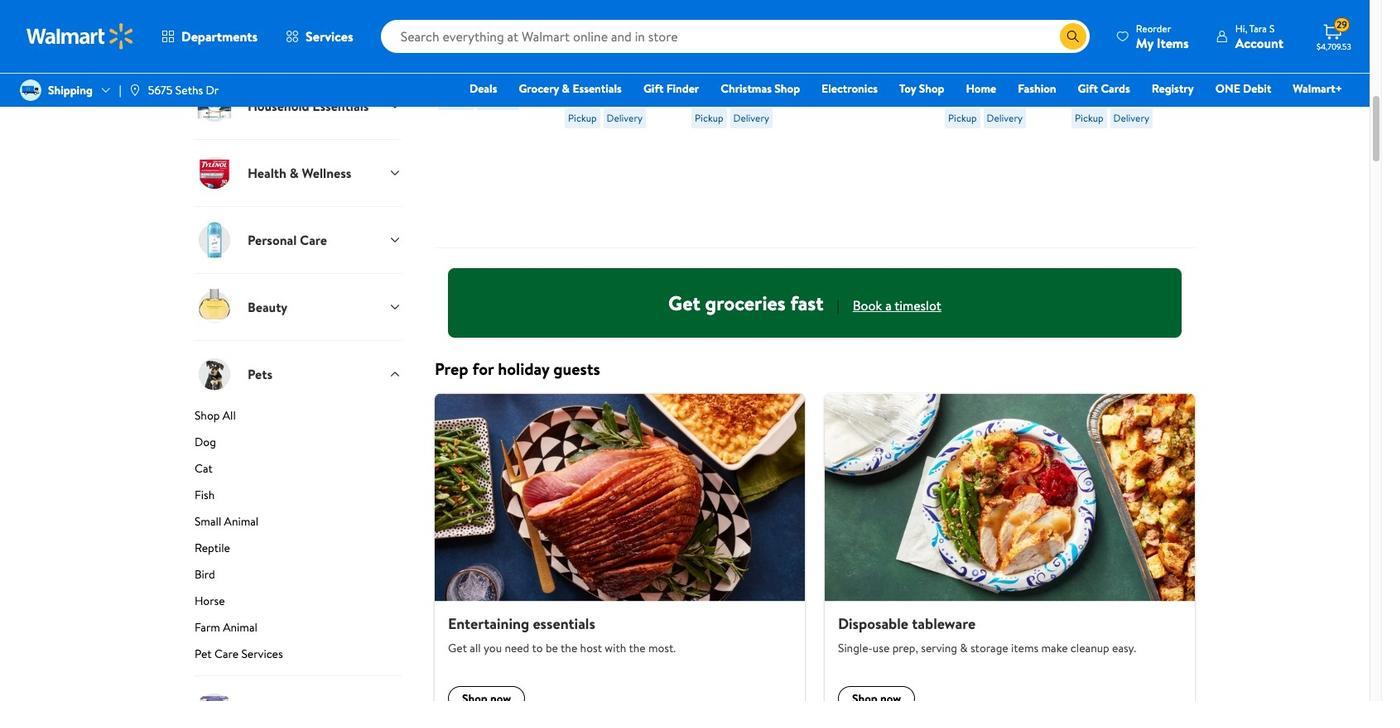 Task type: locate. For each thing, give the bounding box(es) containing it.
shop all
[[195, 408, 236, 424]]

fresh banana fruit, each
[[818, 38, 894, 74]]

the right with
[[629, 640, 646, 657]]

great value large white eggs, 18 count
[[692, 23, 794, 78]]

product group
[[438, 0, 542, 241], [565, 0, 668, 241], [692, 0, 795, 241], [818, 0, 922, 241], [945, 0, 1049, 241], [1072, 0, 1175, 241]]

list containing entertaining essentials
[[425, 393, 1205, 702]]

2 gift from the left
[[1078, 80, 1098, 97]]

0 vertical spatial &
[[562, 80, 570, 97]]

prep,
[[893, 640, 918, 657]]

1 horizontal spatial fat
[[1131, 41, 1149, 60]]

0 horizontal spatial care
[[215, 646, 239, 663]]

1 horizontal spatial all
[[1072, 23, 1087, 41]]

care right personal
[[300, 231, 327, 249]]

care inside pet care services link
[[215, 646, 239, 663]]

entertaining essentials get all you need to be the host with the most.
[[448, 613, 676, 657]]

essentials right "household"
[[313, 97, 369, 115]]

product group containing all natural* 80% lean/20% fat ground beef chuck, 2.25 lb tray
[[1072, 0, 1175, 241]]

great inside great value large white eggs, 18 count
[[692, 23, 724, 41]]

0 horizontal spatial essentials
[[313, 97, 369, 115]]

1 value from the left
[[728, 23, 759, 41]]

small animal link
[[195, 514, 402, 537]]

fashion
[[1018, 80, 1057, 97]]

bird link
[[195, 567, 402, 590]]

1 vertical spatial care
[[215, 646, 239, 663]]

0 horizontal spatial all
[[223, 408, 236, 424]]

fish
[[195, 487, 215, 504]]

animal up pet care services
[[223, 620, 257, 636]]

great for great value large white eggs, 18 count
[[692, 23, 724, 41]]

0 vertical spatial animal
[[224, 514, 259, 530]]

shop up dog
[[195, 408, 220, 424]]

5 product group from the left
[[945, 0, 1049, 241]]

1 horizontal spatial the
[[629, 640, 646, 657]]

fresh
[[438, 23, 470, 41], [632, 23, 663, 41], [818, 38, 850, 56], [565, 78, 596, 96]]

grocery & essentials link
[[511, 80, 629, 98]]

4 product group from the left
[[818, 0, 922, 241]]

personal care
[[248, 231, 327, 249]]

2 product group from the left
[[565, 0, 668, 241]]

farm animal
[[195, 620, 257, 636]]

great up count
[[692, 23, 724, 41]]

household essentials button
[[195, 72, 402, 139]]

services
[[306, 27, 353, 46], [241, 646, 283, 663]]

shop for christmas shop
[[775, 80, 800, 97]]

fresh baby-cut carrots, 1lb bag
[[438, 23, 528, 60]]

care for pet
[[215, 646, 239, 663]]

1 product group from the left
[[438, 0, 542, 241]]

fruit,
[[818, 56, 849, 74]]

& inside disposable tableware single-use prep, serving & storage items make cleanup easy.
[[960, 640, 968, 657]]

1 horizontal spatial shop
[[775, 80, 800, 97]]

toy shop
[[900, 80, 945, 97]]

1 great from the left
[[692, 23, 724, 41]]

gift down bag,
[[644, 80, 664, 97]]

services inside pet care services link
[[241, 646, 283, 663]]

pet care services link
[[195, 646, 402, 676]]

0 horizontal spatial services
[[241, 646, 283, 663]]

gift cards link
[[1071, 80, 1138, 98]]

essentials down lettuce,
[[573, 80, 622, 97]]

the right be
[[561, 640, 578, 657]]

0 vertical spatial all
[[1072, 23, 1087, 41]]

white
[[692, 41, 726, 60]]

29
[[1337, 18, 1348, 32]]

home link
[[959, 80, 1004, 98]]

get left all
[[448, 640, 467, 657]]

services down farm animal link
[[241, 646, 283, 663]]

1 horizontal spatial services
[[306, 27, 353, 46]]

2 horizontal spatial &
[[960, 640, 968, 657]]

guests
[[554, 358, 600, 380]]

pickup for all natural* 80% lean/20% fat ground beef chuck, 2.25 lb tray
[[1075, 111, 1104, 125]]

fresh inside fresh banana fruit, each
[[818, 38, 850, 56]]

2 horizontal spatial shop
[[919, 80, 945, 97]]

animal for small animal
[[224, 514, 259, 530]]

0 horizontal spatial get
[[448, 640, 467, 657]]

0 horizontal spatial &
[[290, 164, 299, 182]]

 image
[[20, 80, 41, 101]]

get left groceries
[[669, 289, 701, 317]]

1lb
[[488, 41, 503, 60]]

0 vertical spatial services
[[306, 27, 353, 46]]

delivery down 637
[[1114, 111, 1150, 125]]

tableware
[[912, 613, 976, 634]]

search icon image
[[1067, 30, 1080, 43]]

iceberg
[[623, 41, 666, 60]]

value inside the great value 2% reduced fat milk, 128 fl oz
[[981, 23, 1012, 41]]

pets button
[[195, 340, 402, 408]]

2 value from the left
[[981, 23, 1012, 41]]

book a timeslot
[[853, 297, 942, 315]]

1 vertical spatial animal
[[223, 620, 257, 636]]

pickup down chuck,
[[1075, 111, 1104, 125]]

1 vertical spatial get
[[448, 640, 467, 657]]

baby-
[[473, 23, 506, 41]]

product group containing great value large white eggs, 18 count
[[692, 0, 795, 241]]

pickup for marketside fresh shredded iceberg lettuce, 8 oz bag, fresh
[[568, 111, 597, 125]]

1 horizontal spatial essentials
[[573, 80, 622, 97]]

farm animal link
[[195, 620, 402, 643]]

lb
[[1142, 78, 1152, 96]]

637
[[1125, 84, 1141, 99]]

holiday
[[498, 358, 550, 380]]

disposable tableware list item
[[815, 393, 1205, 702]]

all natural* 80% lean/20% fat ground beef chuck, 2.25 lb tray
[[1072, 23, 1166, 114]]

fat inside all natural* 80% lean/20% fat ground beef chuck, 2.25 lb tray
[[1131, 41, 1149, 60]]

Search search field
[[381, 20, 1090, 53]]

my
[[1136, 34, 1154, 52]]

great for great value 2% reduced fat milk, 128 fl oz
[[945, 23, 978, 41]]

5024
[[745, 84, 767, 99]]

milk,
[[1020, 41, 1047, 60]]

delivery down 5024
[[734, 111, 770, 125]]

fl
[[967, 60, 978, 78]]

0 vertical spatial |
[[119, 82, 121, 99]]

8
[[615, 60, 623, 78]]

prep for holiday guests
[[435, 358, 600, 380]]

pickup
[[822, 87, 850, 101], [442, 93, 470, 107], [568, 111, 597, 125], [695, 111, 724, 125], [948, 111, 977, 125], [1075, 111, 1104, 125]]

0 horizontal spatial gift
[[644, 80, 664, 97]]

a
[[886, 297, 892, 315]]

baby image
[[195, 690, 234, 702]]

1 gift from the left
[[644, 80, 664, 97]]

fresh left baby-
[[438, 23, 470, 41]]

list
[[425, 393, 1205, 702]]

walmart+ link
[[1286, 80, 1350, 98]]

1 horizontal spatial value
[[981, 23, 1012, 41]]

get
[[669, 289, 701, 317], [448, 640, 467, 657]]

1 horizontal spatial care
[[300, 231, 327, 249]]

lettuce,
[[565, 60, 612, 78]]

gift down ground
[[1078, 80, 1098, 97]]

all inside all natural* 80% lean/20% fat ground beef chuck, 2.25 lb tray
[[1072, 23, 1087, 41]]

1 vertical spatial services
[[241, 646, 283, 663]]

pets
[[248, 365, 273, 383]]

pickup down the grocery & essentials link
[[568, 111, 597, 125]]

delivery down the 1930 in the top left of the page
[[607, 111, 643, 125]]

all
[[1072, 23, 1087, 41], [223, 408, 236, 424]]

great up '128'
[[945, 23, 978, 41]]

2 the from the left
[[629, 640, 646, 657]]

1 horizontal spatial great
[[945, 23, 978, 41]]

christmas
[[721, 80, 772, 97]]

fashion link
[[1011, 80, 1064, 98]]

2 vertical spatial &
[[960, 640, 968, 657]]

2 fat from the left
[[1131, 41, 1149, 60]]

0 vertical spatial get
[[669, 289, 701, 317]]

services up household essentials
[[306, 27, 353, 46]]

electronics link
[[814, 80, 886, 98]]

shop right 5024
[[775, 80, 800, 97]]

6 product group from the left
[[1072, 0, 1175, 241]]

reptile
[[195, 540, 230, 557]]

great inside the great value 2% reduced fat milk, 128 fl oz
[[945, 23, 978, 41]]

one
[[1216, 80, 1241, 97]]

shop right the toy
[[919, 80, 945, 97]]

delivery down 1671
[[480, 93, 516, 107]]

pickup down the home on the top right
[[948, 111, 977, 125]]

1 vertical spatial |
[[837, 297, 840, 315]]

single-
[[838, 640, 873, 657]]

& right health
[[290, 164, 299, 182]]

 image
[[128, 84, 141, 97]]

gift for gift cards
[[1078, 80, 1098, 97]]

& right the grocery
[[562, 80, 570, 97]]

cat
[[195, 461, 213, 477]]

fat for natural*
[[1131, 41, 1149, 60]]

3 product group from the left
[[692, 0, 795, 241]]

product group containing marketside fresh shredded iceberg lettuce, 8 oz bag, fresh
[[565, 0, 668, 241]]

& inside dropdown button
[[290, 164, 299, 182]]

1 vertical spatial all
[[223, 408, 236, 424]]

pickup down the finder
[[695, 111, 724, 125]]

0 horizontal spatial fat
[[999, 41, 1017, 60]]

1 fat from the left
[[999, 41, 1017, 60]]

fat inside the great value 2% reduced fat milk, 128 fl oz
[[999, 41, 1017, 60]]

0 horizontal spatial the
[[561, 640, 578, 657]]

value left 18
[[728, 23, 759, 41]]

& right serving
[[960, 640, 968, 657]]

all
[[470, 640, 481, 657]]

fat down reorder
[[1131, 41, 1149, 60]]

1 horizontal spatial gift
[[1078, 80, 1098, 97]]

delivery down 4203
[[987, 111, 1023, 125]]

value for eggs,
[[728, 23, 759, 41]]

2 great from the left
[[945, 23, 978, 41]]

0 vertical spatial care
[[300, 231, 327, 249]]

| left book
[[837, 297, 840, 315]]

chuck,
[[1072, 78, 1112, 96]]

animal right small
[[224, 514, 259, 530]]

items
[[1157, 34, 1189, 52]]

shipping
[[48, 82, 93, 99]]

host
[[580, 640, 602, 657]]

entertaining
[[448, 613, 529, 634]]

value left 2%
[[981, 23, 1012, 41]]

great value 2% reduced fat milk, 128 fl oz
[[945, 23, 1047, 78]]

80%
[[1142, 23, 1166, 41]]

care for personal
[[300, 231, 327, 249]]

0 horizontal spatial |
[[119, 82, 121, 99]]

small
[[195, 514, 221, 530]]

bird
[[195, 567, 215, 583]]

one debit
[[1216, 80, 1272, 97]]

cards
[[1101, 80, 1130, 97]]

care inside personal care dropdown button
[[300, 231, 327, 249]]

1 horizontal spatial &
[[562, 80, 570, 97]]

pet care services
[[195, 646, 283, 663]]

be
[[546, 640, 558, 657]]

beef
[[1118, 60, 1145, 78]]

1 horizontal spatial get
[[669, 289, 701, 317]]

fresh down 39.0
[[818, 38, 850, 56]]

value for fat
[[981, 23, 1012, 41]]

fat
[[999, 41, 1017, 60], [1131, 41, 1149, 60]]

0 horizontal spatial great
[[692, 23, 724, 41]]

value inside great value large white eggs, 18 count
[[728, 23, 759, 41]]

care right pet
[[215, 646, 239, 663]]

for
[[472, 358, 494, 380]]

0 horizontal spatial value
[[728, 23, 759, 41]]

pickup down the carrots,
[[442, 93, 470, 107]]

fat left milk,
[[999, 41, 1017, 60]]

| left 5675
[[119, 82, 121, 99]]

christmas shop link
[[713, 80, 808, 98]]

count
[[692, 60, 727, 78]]

5675
[[148, 82, 173, 99]]

delivery for fresh baby-cut carrots, 1lb bag
[[480, 93, 516, 107]]

1 vertical spatial &
[[290, 164, 299, 182]]

& for health
[[290, 164, 299, 182]]

items
[[1011, 640, 1039, 657]]

animal for farm animal
[[223, 620, 257, 636]]



Task type: describe. For each thing, give the bounding box(es) containing it.
one debit link
[[1208, 80, 1279, 98]]

2.25
[[1115, 78, 1139, 96]]

delivery for marketside fresh shredded iceberg lettuce, 8 oz bag, fresh
[[607, 111, 643, 125]]

Walmart Site-Wide search field
[[381, 20, 1090, 53]]

shop for toy shop
[[919, 80, 945, 97]]

with
[[605, 640, 626, 657]]

tray
[[1072, 96, 1095, 114]]

walmart image
[[27, 23, 134, 50]]

household essentials
[[248, 97, 369, 115]]

easy.
[[1113, 640, 1136, 657]]

household
[[248, 97, 309, 115]]

entertaining essentials list item
[[425, 393, 815, 702]]

cut
[[506, 23, 527, 41]]

grocery & essentials
[[519, 80, 622, 97]]

gift for gift finder
[[644, 80, 664, 97]]

to
[[532, 640, 543, 657]]

services inside services dropdown button
[[306, 27, 353, 46]]

you
[[484, 640, 502, 657]]

essentials inside household essentials dropdown button
[[313, 97, 369, 115]]

s
[[1270, 21, 1275, 35]]

dr
[[206, 82, 219, 99]]

christmas shop
[[721, 80, 800, 97]]

home
[[966, 80, 997, 97]]

lean/20%
[[1072, 41, 1128, 60]]

pickup for great value 2% reduced fat milk, 128 fl oz
[[948, 111, 977, 125]]

timeslot
[[895, 297, 942, 315]]

pickup down the fruit,
[[822, 87, 850, 101]]

pet
[[195, 646, 212, 663]]

gift cards
[[1078, 80, 1130, 97]]

fast
[[791, 289, 824, 317]]

reduced
[[945, 41, 995, 60]]

wellness
[[302, 164, 352, 182]]

departments
[[181, 27, 258, 46]]

toy shop link
[[892, 80, 952, 98]]

product group containing fresh baby-cut carrots, 1lb bag
[[438, 0, 542, 241]]

bag
[[506, 41, 528, 60]]

gift finder link
[[636, 80, 707, 98]]

delivery left the toy
[[860, 87, 896, 101]]

electronics
[[822, 80, 878, 97]]

get inside entertaining essentials get all you need to be the host with the most.
[[448, 640, 467, 657]]

reptile link
[[195, 540, 402, 563]]

tara
[[1250, 21, 1267, 35]]

registry
[[1152, 80, 1194, 97]]

pickup for fresh baby-cut carrots, 1lb bag
[[442, 93, 470, 107]]

next slide for product carousel list image
[[1142, 11, 1182, 51]]

delivery for all natural* 80% lean/20% fat ground beef chuck, 2.25 lb tray
[[1114, 111, 1150, 125]]

each
[[852, 56, 880, 74]]

product group containing great value 2% reduced fat milk, 128 fl oz
[[945, 0, 1049, 241]]

dog link
[[195, 434, 402, 457]]

pickup for great value large white eggs, 18 count
[[695, 111, 724, 125]]

18
[[762, 41, 774, 60]]

services button
[[272, 17, 367, 56]]

delivery for great value 2% reduced fat milk, 128 fl oz
[[987, 111, 1023, 125]]

¢/lb
[[842, 18, 862, 35]]

make
[[1042, 640, 1068, 657]]

1 horizontal spatial |
[[837, 297, 840, 315]]

toy
[[900, 80, 916, 97]]

marketside fresh shredded iceberg lettuce, 8 oz bag, fresh
[[565, 23, 667, 96]]

39.0
[[818, 18, 839, 35]]

eggs,
[[729, 41, 759, 60]]

shop all link
[[195, 408, 402, 431]]

use
[[873, 640, 890, 657]]

reorder
[[1136, 21, 1172, 35]]

delivery for great value large white eggs, 18 count
[[734, 111, 770, 125]]

& for grocery
[[562, 80, 570, 97]]

storage
[[971, 640, 1009, 657]]

1 the from the left
[[561, 640, 578, 657]]

large
[[762, 23, 794, 41]]

essentials
[[533, 613, 595, 634]]

health
[[248, 164, 287, 182]]

farm
[[195, 620, 220, 636]]

hi, tara s account
[[1236, 21, 1284, 52]]

gift finder
[[644, 80, 699, 97]]

dog
[[195, 434, 216, 451]]

walmart+
[[1293, 80, 1343, 97]]

personal
[[248, 231, 297, 249]]

registry link
[[1145, 80, 1202, 98]]

oz
[[981, 60, 997, 78]]

departments button
[[147, 17, 272, 56]]

hi,
[[1236, 21, 1248, 35]]

fat for value
[[999, 41, 1017, 60]]

fish link
[[195, 487, 402, 510]]

deals link
[[462, 80, 505, 98]]

grocery
[[519, 80, 559, 97]]

banana
[[853, 38, 894, 56]]

disposable
[[838, 613, 909, 634]]

0 horizontal spatial shop
[[195, 408, 220, 424]]

horse
[[195, 593, 225, 610]]

carrots,
[[438, 41, 485, 60]]

debit
[[1243, 80, 1272, 97]]

1671
[[491, 66, 508, 80]]

fresh up bag,
[[632, 23, 663, 41]]

get groceries fast
[[669, 289, 824, 317]]

essentials inside the grocery & essentials link
[[573, 80, 622, 97]]

product group containing fresh banana fruit, each
[[818, 0, 922, 241]]

deals
[[470, 80, 497, 97]]

beauty button
[[195, 273, 402, 340]]

reorder my items
[[1136, 21, 1189, 52]]

marketside
[[565, 23, 628, 41]]

serving
[[921, 640, 957, 657]]

fresh inside fresh baby-cut carrots, 1lb bag
[[438, 23, 470, 41]]

fresh down the "shredded"
[[565, 78, 596, 96]]



Task type: vqa. For each thing, say whether or not it's contained in the screenshot.
topmost Austin,
no



